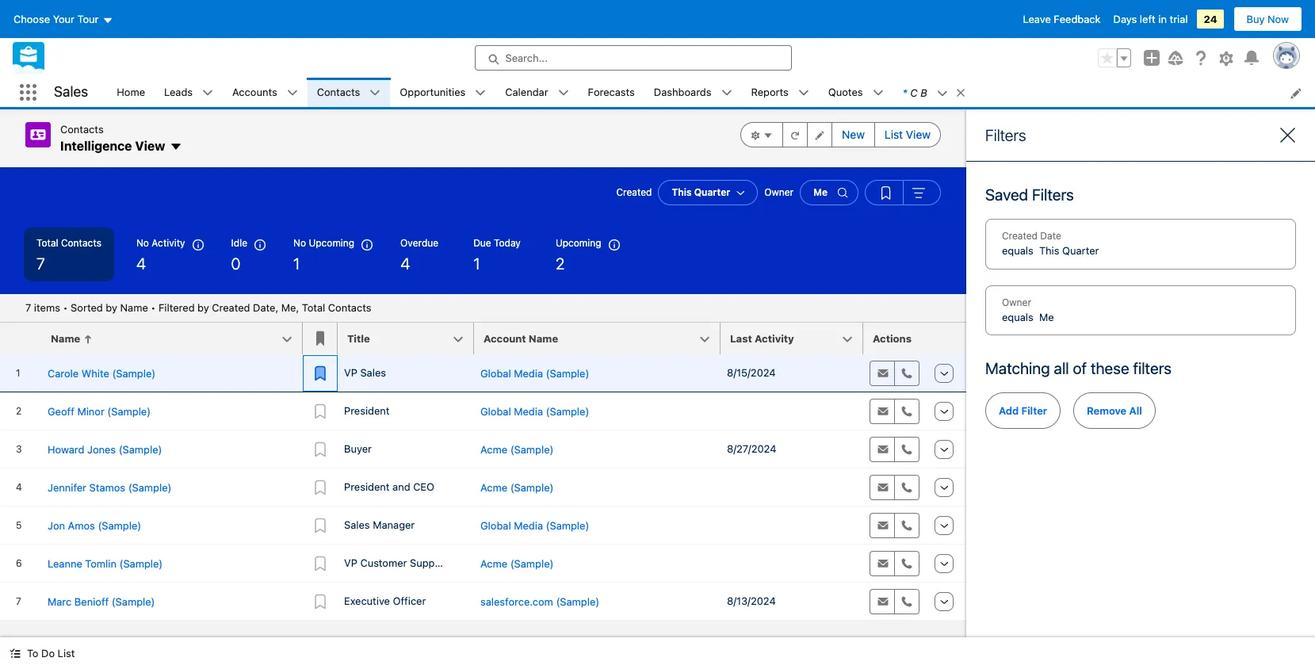 Task type: locate. For each thing, give the bounding box(es) containing it.
leave feedback
[[1023, 13, 1101, 25]]

text default image right reports
[[798, 87, 809, 99]]

1 • from the left
[[63, 301, 68, 314]]

1 horizontal spatial total
[[302, 301, 325, 314]]

items
[[34, 301, 60, 314]]

activity inside "key performance indicators" group
[[152, 237, 185, 249]]

0 horizontal spatial view
[[135, 138, 165, 153]]

1 no from the left
[[136, 237, 149, 249]]

•
[[63, 301, 68, 314], [151, 301, 156, 314]]

0 horizontal spatial filters
[[986, 126, 1026, 144]]

me inside owner equals me
[[1039, 310, 1054, 323]]

contacts right accounts list item
[[317, 85, 360, 98]]

created for created
[[616, 186, 652, 198]]

vp customer support
[[344, 557, 449, 569]]

title
[[347, 332, 370, 345]]

text default image left "reports" link
[[721, 87, 732, 99]]

last
[[730, 332, 752, 345]]

0 horizontal spatial total
[[36, 237, 58, 249]]

reports list item
[[742, 78, 819, 107]]

0 horizontal spatial activity
[[152, 237, 185, 249]]

group containing new
[[741, 122, 941, 147]]

1 horizontal spatial view
[[906, 128, 931, 141]]

0 vertical spatial president
[[344, 404, 390, 417]]

name left filtered
[[120, 301, 148, 314]]

0 vertical spatial total
[[36, 237, 58, 249]]

1 vertical spatial vp
[[344, 557, 358, 569]]

0 horizontal spatial list
[[58, 647, 75, 660]]

7 items • sorted by name • filtered by created date, me, total contacts
[[25, 301, 372, 314]]

0 vertical spatial equals
[[1002, 244, 1034, 257]]

matching
[[986, 359, 1050, 377]]

text default image left opportunities link
[[370, 87, 381, 99]]

1 vertical spatial group
[[741, 122, 941, 147]]

created left date,
[[212, 301, 250, 314]]

view inside button
[[906, 128, 931, 141]]

activity up filtered
[[152, 237, 185, 249]]

1 president from the top
[[344, 404, 390, 417]]

7 inside total contacts 7
[[36, 255, 45, 273]]

now
[[1268, 13, 1289, 25]]

0 vertical spatial created
[[616, 186, 652, 198]]

vp left customer
[[344, 557, 358, 569]]

1 horizontal spatial 7
[[36, 255, 45, 273]]

1 equals from the top
[[1002, 244, 1034, 257]]

owner equals me
[[1002, 296, 1054, 323]]

text default image right calendar
[[558, 87, 569, 99]]

owner inside owner equals me
[[1002, 296, 1032, 308]]

list
[[107, 78, 1315, 107]]

8/27/2024
[[727, 443, 777, 455]]

2 president from the top
[[344, 481, 390, 493]]

1 vertical spatial filters
[[1032, 186, 1074, 204]]

by right filtered
[[198, 301, 209, 314]]

no right total contacts 7
[[136, 237, 149, 249]]

cell for and
[[721, 469, 864, 507]]

1 horizontal spatial upcoming
[[556, 237, 602, 249]]

text default image right accounts
[[287, 87, 298, 99]]

grid
[[0, 323, 967, 622]]

last activity button
[[721, 323, 864, 354]]

sales up intelligence
[[54, 83, 88, 100]]

0 horizontal spatial quarter
[[694, 186, 730, 198]]

list item containing *
[[893, 78, 973, 107]]

group
[[1098, 48, 1132, 67], [741, 122, 941, 147], [865, 180, 941, 205]]

text default image inside contacts list item
[[370, 87, 381, 99]]

no
[[136, 237, 149, 249], [293, 237, 306, 249]]

0 vertical spatial activity
[[152, 237, 185, 249]]

president down the vp sales
[[344, 404, 390, 417]]

me
[[814, 186, 828, 198], [1039, 310, 1054, 323]]

0 vertical spatial this
[[672, 186, 692, 198]]

1 down due
[[473, 255, 480, 273]]

row number image
[[0, 323, 41, 354]]

filters up saved on the top right
[[986, 126, 1026, 144]]

b
[[921, 86, 927, 99]]

* c b
[[903, 86, 927, 99]]

text default image down sorted
[[83, 334, 93, 344]]

2 4 from the left
[[401, 255, 410, 273]]

total inside total contacts 7
[[36, 237, 58, 249]]

equals inside owner equals me
[[1002, 310, 1034, 323]]

2 horizontal spatial created
[[1002, 230, 1038, 242]]

me button
[[800, 180, 859, 205]]

4 cell from the top
[[721, 545, 864, 583]]

text default image for contacts
[[370, 87, 381, 99]]

1 horizontal spatial quarter
[[1063, 244, 1099, 257]]

0 horizontal spatial owner
[[765, 186, 794, 198]]

president left "and" on the bottom of the page
[[344, 481, 390, 493]]

equals
[[1002, 244, 1034, 257], [1002, 310, 1034, 323]]

• left filtered
[[151, 301, 156, 314]]

due
[[473, 237, 491, 249]]

2 upcoming from the left
[[556, 237, 602, 249]]

name down items
[[51, 332, 80, 345]]

0 horizontal spatial this
[[672, 186, 692, 198]]

7 left items
[[25, 301, 31, 314]]

1 vertical spatial sales
[[360, 366, 386, 379]]

forecasts
[[588, 85, 635, 98]]

text default image right leads
[[202, 87, 213, 99]]

24
[[1204, 13, 1218, 25]]

2 cell from the top
[[721, 469, 864, 507]]

opportunities list item
[[390, 78, 496, 107]]

0 horizontal spatial by
[[106, 301, 117, 314]]

1 vertical spatial quarter
[[1063, 244, 1099, 257]]

0 vertical spatial sales
[[54, 83, 88, 100]]

1 horizontal spatial by
[[198, 301, 209, 314]]

1 vertical spatial president
[[344, 481, 390, 493]]

4 inside overdue 4
[[401, 255, 410, 273]]

vp
[[344, 366, 358, 379], [344, 557, 358, 569]]

list item
[[893, 78, 973, 107]]

1 horizontal spatial list
[[885, 128, 903, 141]]

filters
[[986, 126, 1026, 144], [1032, 186, 1074, 204]]

0 horizontal spatial •
[[63, 301, 68, 314]]

president
[[344, 404, 390, 417], [344, 481, 390, 493]]

0 horizontal spatial created
[[212, 301, 250, 314]]

in
[[1159, 13, 1167, 25]]

created for created date equals this quarter
[[1002, 230, 1038, 242]]

total
[[36, 237, 58, 249], [302, 301, 325, 314]]

accounts
[[232, 85, 277, 98]]

0 vertical spatial me
[[814, 186, 828, 198]]

of
[[1073, 359, 1087, 377]]

contacts inside list item
[[317, 85, 360, 98]]

1 vertical spatial me
[[1039, 310, 1054, 323]]

owner left me button
[[765, 186, 794, 198]]

0 horizontal spatial upcoming
[[309, 237, 355, 249]]

3 cell from the top
[[721, 507, 864, 545]]

trial
[[1170, 13, 1188, 25]]

2
[[556, 255, 565, 273]]

1 horizontal spatial activity
[[755, 332, 794, 345]]

leads list item
[[155, 78, 223, 107]]

1 horizontal spatial me
[[1039, 310, 1054, 323]]

contacts inside total contacts 7
[[61, 237, 101, 249]]

1 horizontal spatial •
[[151, 301, 156, 314]]

list view button
[[875, 122, 941, 147]]

activity inside "button"
[[755, 332, 794, 345]]

2 equals from the top
[[1002, 310, 1034, 323]]

name cell
[[41, 323, 312, 355]]

name
[[120, 301, 148, 314], [51, 332, 80, 345], [529, 332, 558, 345]]

created inside created date equals this quarter
[[1002, 230, 1038, 242]]

choose
[[13, 13, 50, 25]]

2 horizontal spatial name
[[529, 332, 558, 345]]

2 • from the left
[[151, 301, 156, 314]]

this quarter
[[672, 186, 730, 198]]

2 1 from the left
[[473, 255, 480, 273]]

quotes list item
[[819, 78, 893, 107]]

overdue
[[401, 237, 439, 249]]

• right items
[[63, 301, 68, 314]]

0 vertical spatial vp
[[344, 366, 358, 379]]

by right sorted
[[106, 301, 117, 314]]

list containing home
[[107, 78, 1315, 107]]

group down days
[[1098, 48, 1132, 67]]

view
[[906, 128, 931, 141], [135, 138, 165, 153]]

do
[[41, 647, 55, 660]]

view for intelligence view
[[135, 138, 165, 153]]

0 horizontal spatial 4
[[136, 255, 146, 273]]

total right me,
[[302, 301, 325, 314]]

calendar link
[[496, 78, 558, 107]]

*
[[903, 86, 907, 99]]

0 horizontal spatial no
[[136, 237, 149, 249]]

2 vertical spatial sales
[[344, 519, 370, 531]]

text default image down 'leads' 'link'
[[170, 141, 183, 153]]

4
[[136, 255, 146, 273], [401, 255, 410, 273]]

cell for customer
[[721, 545, 864, 583]]

remove
[[1087, 404, 1127, 417]]

grid containing name
[[0, 323, 967, 622]]

cell
[[721, 393, 864, 431], [721, 469, 864, 507], [721, 507, 864, 545], [721, 545, 864, 583]]

me inside button
[[814, 186, 828, 198]]

1 vertical spatial equals
[[1002, 310, 1034, 323]]

0 vertical spatial owner
[[765, 186, 794, 198]]

equals up matching
[[1002, 310, 1034, 323]]

1 horizontal spatial created
[[616, 186, 652, 198]]

no upcoming
[[293, 237, 355, 249]]

0 horizontal spatial me
[[814, 186, 828, 198]]

matching all of these filters
[[986, 359, 1172, 377]]

officer
[[393, 595, 426, 607]]

2 vertical spatial created
[[212, 301, 250, 314]]

total up items
[[36, 237, 58, 249]]

quarter inside created date equals this quarter
[[1063, 244, 1099, 257]]

created left 'date'
[[1002, 230, 1038, 242]]

text default image inside dashboards list item
[[721, 87, 732, 99]]

1 cell from the top
[[721, 393, 864, 431]]

text default image left to
[[10, 648, 21, 659]]

1 horizontal spatial 4
[[401, 255, 410, 273]]

0 vertical spatial quarter
[[694, 186, 730, 198]]

owner up matching
[[1002, 296, 1032, 308]]

0 horizontal spatial 1
[[293, 255, 300, 273]]

4 down overdue
[[401, 255, 410, 273]]

1 horizontal spatial no
[[293, 237, 306, 249]]

upcoming
[[309, 237, 355, 249], [556, 237, 602, 249]]

view right intelligence
[[135, 138, 165, 153]]

1 4 from the left
[[136, 255, 146, 273]]

1 horizontal spatial owner
[[1002, 296, 1032, 308]]

sales for sales manager
[[344, 519, 370, 531]]

sales left manager
[[344, 519, 370, 531]]

1 vertical spatial activity
[[755, 332, 794, 345]]

owner
[[765, 186, 794, 198], [1002, 296, 1032, 308]]

opportunities link
[[390, 78, 475, 107]]

manager
[[373, 519, 415, 531]]

name right the account
[[529, 332, 558, 345]]

saved filters
[[986, 186, 1074, 204]]

1 vertical spatial list
[[58, 647, 75, 660]]

0 horizontal spatial 7
[[25, 301, 31, 314]]

view down * c b
[[906, 128, 931, 141]]

0 vertical spatial filters
[[986, 126, 1026, 144]]

1 down no upcoming
[[293, 255, 300, 273]]

text default image inside to do list "button"
[[10, 648, 21, 659]]

account
[[484, 332, 526, 345]]

1 horizontal spatial 1
[[473, 255, 480, 273]]

1 vertical spatial created
[[1002, 230, 1038, 242]]

intelligence
[[60, 138, 132, 153]]

text default image inside quotes list item
[[873, 87, 884, 99]]

list right do
[[58, 647, 75, 660]]

1 vp from the top
[[344, 366, 358, 379]]

2 vp from the top
[[344, 557, 358, 569]]

1 vertical spatial owner
[[1002, 296, 1032, 308]]

1 vertical spatial 7
[[25, 301, 31, 314]]

1 vertical spatial this
[[1039, 244, 1060, 257]]

by
[[106, 301, 117, 314], [198, 301, 209, 314]]

text default image left calendar link
[[475, 87, 486, 99]]

president for president and ceo
[[344, 481, 390, 493]]

name button
[[41, 323, 303, 354]]

text default image left the * on the top of the page
[[873, 87, 884, 99]]

text default image
[[370, 87, 381, 99], [721, 87, 732, 99], [873, 87, 884, 99], [937, 88, 948, 99], [170, 141, 183, 153]]

list view
[[885, 128, 931, 141]]

2 no from the left
[[293, 237, 306, 249]]

0 horizontal spatial name
[[51, 332, 80, 345]]

created left the 'this quarter'
[[616, 186, 652, 198]]

activity
[[152, 237, 185, 249], [755, 332, 794, 345]]

7 up items
[[36, 255, 45, 273]]

action cell
[[927, 323, 967, 355]]

accounts link
[[223, 78, 287, 107]]

sales down 'title'
[[360, 366, 386, 379]]

filters
[[1133, 359, 1172, 377]]

group down list view button
[[865, 180, 941, 205]]

filters up 'date'
[[1032, 186, 1074, 204]]

quarter inside 'this quarter' button
[[694, 186, 730, 198]]

text default image right the b
[[937, 88, 948, 99]]

equals down saved on the top right
[[1002, 244, 1034, 257]]

7
[[36, 255, 45, 273], [25, 301, 31, 314]]

group down quotes link
[[741, 122, 941, 147]]

title cell
[[338, 323, 484, 355]]

activity right last
[[755, 332, 794, 345]]

8/15/2024
[[727, 367, 776, 379]]

vp down 'title'
[[344, 366, 358, 379]]

0 vertical spatial 7
[[36, 255, 45, 273]]

sales
[[54, 83, 88, 100], [360, 366, 386, 379], [344, 519, 370, 531]]

no right idle
[[293, 237, 306, 249]]

text default image inside name button
[[83, 334, 93, 344]]

all
[[1054, 359, 1069, 377]]

contacts up sorted
[[61, 237, 101, 249]]

1 horizontal spatial this
[[1039, 244, 1060, 257]]

equals inside created date equals this quarter
[[1002, 244, 1034, 257]]

vp for vp customer support
[[344, 557, 358, 569]]

support
[[410, 557, 449, 569]]

4 down no activity
[[136, 255, 146, 273]]

cell for manager
[[721, 507, 864, 545]]

feedback
[[1054, 13, 1101, 25]]

text default image
[[955, 87, 966, 98], [202, 87, 213, 99], [287, 87, 298, 99], [475, 87, 486, 99], [558, 87, 569, 99], [798, 87, 809, 99], [83, 334, 93, 344], [10, 648, 21, 659]]

text default image right the b
[[955, 87, 966, 98]]

0 vertical spatial list
[[885, 128, 903, 141]]

list right new
[[885, 128, 903, 141]]



Task type: describe. For each thing, give the bounding box(es) containing it.
opportunities
[[400, 85, 466, 98]]

key performance indicators group
[[0, 228, 967, 294]]

add filter button
[[986, 393, 1061, 429]]

text default image for quotes
[[873, 87, 884, 99]]

dashboards
[[654, 85, 712, 98]]

reports link
[[742, 78, 798, 107]]

2 vertical spatial group
[[865, 180, 941, 205]]

contacts up intelligence
[[60, 123, 104, 136]]

intelligence view
[[60, 138, 165, 153]]

2 by from the left
[[198, 301, 209, 314]]

7 items • sorted by name • filtered by created date, me, total contacts status
[[25, 301, 372, 314]]

0 vertical spatial group
[[1098, 48, 1132, 67]]

add filter
[[999, 404, 1048, 417]]

left
[[1140, 13, 1156, 25]]

contacts link
[[307, 78, 370, 107]]

remove all
[[1087, 404, 1142, 417]]

text default image inside opportunities list item
[[475, 87, 486, 99]]

leads
[[164, 85, 193, 98]]

account name
[[484, 332, 558, 345]]

contacts up 'title'
[[328, 301, 372, 314]]

remove all button
[[1074, 393, 1156, 429]]

home
[[117, 85, 145, 98]]

last activity
[[730, 332, 794, 345]]

customer
[[360, 557, 407, 569]]

row number cell
[[0, 323, 41, 355]]

calendar
[[505, 85, 548, 98]]

name inside button
[[529, 332, 558, 345]]

quotes link
[[819, 78, 873, 107]]

quotes
[[828, 85, 863, 98]]

accounts list item
[[223, 78, 307, 107]]

search... button
[[475, 45, 792, 71]]

total contacts 7
[[36, 237, 101, 273]]

reports
[[751, 85, 789, 98]]

1 vertical spatial total
[[302, 301, 325, 314]]

search...
[[505, 52, 548, 64]]

account name button
[[474, 323, 721, 354]]

actions
[[873, 332, 912, 345]]

buy now
[[1247, 13, 1289, 25]]

filter
[[1022, 404, 1048, 417]]

8/13/2024
[[727, 595, 776, 608]]

saved
[[986, 186, 1029, 204]]

dashboards link
[[645, 78, 721, 107]]

action image
[[927, 323, 967, 354]]

no for 1
[[293, 237, 306, 249]]

executive officer
[[344, 595, 426, 607]]

date
[[1041, 230, 1062, 242]]

owner for owner equals me
[[1002, 296, 1032, 308]]

due today 1
[[473, 237, 521, 273]]

buyer
[[344, 442, 372, 455]]

add
[[999, 404, 1019, 417]]

c
[[911, 86, 918, 99]]

filtered
[[159, 301, 195, 314]]

1 horizontal spatial name
[[120, 301, 148, 314]]

these
[[1091, 359, 1130, 377]]

1 inside due today 1
[[473, 255, 480, 273]]

activity for last activity
[[755, 332, 794, 345]]

to
[[27, 647, 38, 660]]

buy
[[1247, 13, 1265, 25]]

me,
[[281, 301, 299, 314]]

president for president
[[344, 404, 390, 417]]

text default image inside accounts list item
[[287, 87, 298, 99]]

buy now button
[[1233, 6, 1303, 32]]

calendar list item
[[496, 78, 579, 107]]

text default image inside calendar list item
[[558, 87, 569, 99]]

actions cell
[[864, 323, 927, 355]]

your
[[53, 13, 75, 25]]

new button
[[832, 122, 875, 147]]

date,
[[253, 301, 279, 314]]

ceo
[[413, 481, 435, 493]]

text default image inside reports list item
[[798, 87, 809, 99]]

important cell
[[303, 323, 338, 355]]

vp for vp sales
[[344, 366, 358, 379]]

1 horizontal spatial filters
[[1032, 186, 1074, 204]]

and
[[393, 481, 410, 493]]

choose your tour
[[13, 13, 99, 25]]

list inside button
[[885, 128, 903, 141]]

owner for owner
[[765, 186, 794, 198]]

account name cell
[[474, 323, 730, 355]]

this inside button
[[672, 186, 692, 198]]

executive
[[344, 595, 390, 607]]

dashboards list item
[[645, 78, 742, 107]]

no for 4
[[136, 237, 149, 249]]

created date equals this quarter
[[1002, 230, 1099, 257]]

vp sales
[[344, 366, 386, 379]]

sales for sales
[[54, 83, 88, 100]]

leave
[[1023, 13, 1051, 25]]

today
[[494, 237, 521, 249]]

activity for no activity
[[152, 237, 185, 249]]

tour
[[77, 13, 99, 25]]

choose your tour button
[[13, 6, 114, 32]]

title button
[[338, 323, 474, 354]]

list inside "button"
[[58, 647, 75, 660]]

no activity
[[136, 237, 185, 249]]

1 upcoming from the left
[[309, 237, 355, 249]]

text default image for dashboards
[[721, 87, 732, 99]]

days
[[1114, 13, 1137, 25]]

home link
[[107, 78, 155, 107]]

1 by from the left
[[106, 301, 117, 314]]

sales manager
[[344, 519, 415, 531]]

leads link
[[155, 78, 202, 107]]

text default image inside leads list item
[[202, 87, 213, 99]]

president and ceo
[[344, 481, 435, 493]]

view for list view
[[906, 128, 931, 141]]

this inside created date equals this quarter
[[1039, 244, 1060, 257]]

days left in trial
[[1114, 13, 1188, 25]]

overdue 4
[[401, 237, 439, 273]]

to do list
[[27, 647, 75, 660]]

forecasts link
[[579, 78, 645, 107]]

contacts list item
[[307, 78, 390, 107]]

1 1 from the left
[[293, 255, 300, 273]]

all
[[1130, 404, 1142, 417]]

sorted
[[71, 301, 103, 314]]

0
[[231, 255, 241, 273]]

to do list button
[[0, 638, 84, 669]]

last activity cell
[[721, 323, 873, 355]]

this quarter button
[[658, 180, 758, 205]]

name inside button
[[51, 332, 80, 345]]



Task type: vqa. For each thing, say whether or not it's contained in the screenshot.
* Page Type
no



